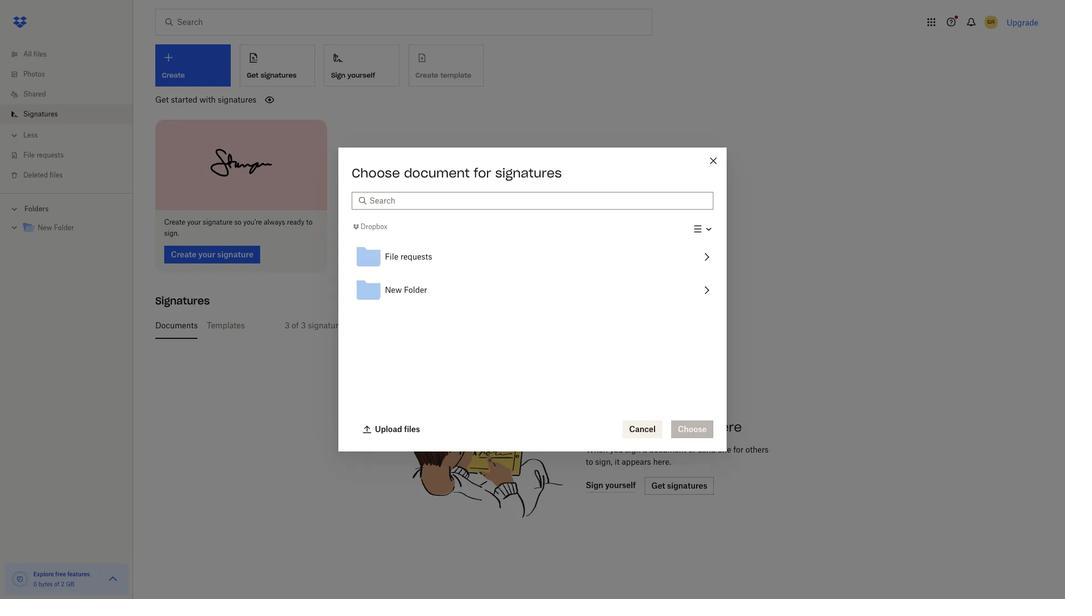 Task type: locate. For each thing, give the bounding box(es) containing it.
0 vertical spatial signatures
[[261, 71, 297, 79]]

folder inside "new folder" button
[[404, 285, 427, 295]]

file requests up deleted files
[[23, 151, 64, 159]]

get
[[247, 71, 259, 79], [155, 95, 169, 104]]

0 horizontal spatial 3
[[285, 320, 290, 330]]

sign
[[331, 71, 345, 79]]

1 vertical spatial of
[[54, 581, 59, 588]]

unlimited.
[[507, 320, 544, 330]]

choose document for signatures
[[352, 165, 562, 181]]

files for deleted files
[[50, 171, 63, 179]]

bytes
[[39, 581, 53, 588]]

signatures inside dialog
[[495, 165, 562, 181]]

of inside "explore free features 0 bytes of 2 gb"
[[54, 581, 59, 588]]

documents
[[155, 320, 198, 330], [586, 419, 659, 435]]

0 vertical spatial file requests
[[23, 151, 64, 159]]

2 horizontal spatial files
[[404, 424, 420, 434]]

upgrade link
[[1007, 17, 1039, 27]]

1 vertical spatial documents
[[586, 419, 659, 435]]

0 horizontal spatial of
[[54, 581, 59, 588]]

0 vertical spatial signatures
[[23, 110, 58, 118]]

0 horizontal spatial documents
[[155, 320, 198, 330]]

files for all files
[[34, 50, 47, 58]]

for inside the choose document for signatures dialog
[[474, 165, 491, 181]]

signatures for get started with signatures
[[218, 95, 256, 104]]

shared link
[[9, 84, 133, 104]]

1 vertical spatial new folder
[[385, 285, 427, 295]]

files
[[34, 50, 47, 58], [50, 171, 63, 179], [404, 424, 420, 434]]

file
[[23, 151, 35, 159], [385, 252, 398, 261]]

explore free features 0 bytes of 2 gb
[[33, 571, 90, 588]]

of
[[292, 320, 299, 330], [54, 581, 59, 588]]

upload files button
[[356, 421, 427, 438]]

signature
[[203, 218, 233, 226], [308, 320, 343, 330]]

get started with signatures
[[155, 95, 256, 104]]

files right upload
[[404, 424, 420, 434]]

1 vertical spatial yourself
[[467, 320, 496, 330]]

folder
[[54, 224, 74, 232], [404, 285, 427, 295]]

1 horizontal spatial for
[[733, 445, 744, 454]]

signatures up documents tab
[[155, 294, 210, 307]]

documents appear here
[[586, 419, 742, 435]]

0 vertical spatial yourself
[[347, 71, 375, 79]]

new folder
[[38, 224, 74, 232], [385, 285, 427, 295]]

yourself left is
[[467, 320, 496, 330]]

cancel button
[[623, 421, 662, 438]]

2 vertical spatial requests
[[345, 320, 376, 330]]

0 vertical spatial folder
[[54, 224, 74, 232]]

1 vertical spatial new
[[385, 285, 402, 295]]

0 horizontal spatial signature
[[203, 218, 233, 226]]

get signatures button
[[240, 44, 315, 87]]

photos link
[[9, 64, 133, 84]]

0 horizontal spatial get
[[155, 95, 169, 104]]

0 vertical spatial new
[[38, 224, 52, 232]]

0 horizontal spatial signatures
[[218, 95, 256, 104]]

of inside tab list
[[292, 320, 299, 330]]

new folder button
[[352, 274, 713, 307]]

signatures
[[23, 110, 58, 118], [155, 294, 210, 307]]

free
[[55, 571, 66, 578]]

file requests
[[23, 151, 64, 159], [385, 252, 432, 261]]

1 vertical spatial requests
[[400, 252, 432, 261]]

file requests down the dropbox
[[385, 252, 432, 261]]

list
[[0, 38, 133, 193]]

new
[[38, 224, 52, 232], [385, 285, 402, 295]]

for inside "when you sign a document or send one for others to sign, it appears here."
[[733, 445, 744, 454]]

1 horizontal spatial document
[[649, 445, 686, 454]]

started
[[171, 95, 197, 104]]

shared
[[23, 90, 46, 98]]

1 horizontal spatial signature
[[308, 320, 343, 330]]

0 vertical spatial to
[[306, 218, 312, 226]]

files right deleted
[[50, 171, 63, 179]]

1 horizontal spatial signatures
[[261, 71, 297, 79]]

to
[[306, 218, 312, 226], [586, 457, 593, 466]]

file requests inside list
[[23, 151, 64, 159]]

sign yourself
[[331, 71, 375, 79]]

0 horizontal spatial folder
[[54, 224, 74, 232]]

yourself inside tab list
[[467, 320, 496, 330]]

2 3 from the left
[[301, 320, 306, 330]]

new folder inside button
[[385, 285, 427, 295]]

0 vertical spatial signature
[[203, 218, 233, 226]]

signatures down shared
[[23, 110, 58, 118]]

documents left templates
[[155, 320, 198, 330]]

you
[[610, 445, 623, 454]]

all
[[23, 50, 32, 58]]

signatures link
[[9, 104, 133, 124]]

appear
[[663, 419, 709, 435]]

1 horizontal spatial files
[[50, 171, 63, 179]]

sign,
[[595, 457, 613, 466]]

choose document for signatures dialog
[[338, 148, 727, 452]]

dropbox link
[[352, 222, 387, 233]]

requests
[[37, 151, 64, 159], [400, 252, 432, 261], [345, 320, 376, 330]]

folder for new folder link
[[54, 224, 74, 232]]

yourself
[[347, 71, 375, 79], [467, 320, 496, 330]]

for
[[474, 165, 491, 181], [733, 445, 744, 454]]

1 vertical spatial files
[[50, 171, 63, 179]]

0 horizontal spatial file requests
[[23, 151, 64, 159]]

dropbox image
[[9, 11, 31, 33]]

folder down folders button
[[54, 224, 74, 232]]

1 vertical spatial for
[[733, 445, 744, 454]]

file inside button
[[385, 252, 398, 261]]

1 horizontal spatial file requests
[[385, 252, 432, 261]]

1 horizontal spatial documents
[[586, 419, 659, 435]]

files inside button
[[404, 424, 420, 434]]

folder for "new folder" button
[[404, 285, 427, 295]]

new inside button
[[385, 285, 402, 295]]

file down the dropbox
[[385, 252, 398, 261]]

0 horizontal spatial to
[[306, 218, 312, 226]]

send
[[698, 445, 716, 454]]

upgrade
[[1007, 17, 1039, 27]]

1 vertical spatial get
[[155, 95, 169, 104]]

0 horizontal spatial document
[[404, 165, 470, 181]]

1 horizontal spatial signatures
[[155, 294, 210, 307]]

or
[[689, 445, 696, 454]]

tab list
[[155, 312, 1043, 339]]

documents up you
[[586, 419, 659, 435]]

1 horizontal spatial requests
[[345, 320, 376, 330]]

1 horizontal spatial of
[[292, 320, 299, 330]]

documents inside tab list
[[155, 320, 198, 330]]

create
[[164, 218, 185, 226]]

2 vertical spatial files
[[404, 424, 420, 434]]

0 vertical spatial files
[[34, 50, 47, 58]]

signatures list item
[[0, 104, 133, 124]]

2 horizontal spatial signatures
[[495, 165, 562, 181]]

folder inside new folder link
[[54, 224, 74, 232]]

new folder for new folder link
[[38, 224, 74, 232]]

templates
[[207, 320, 245, 330]]

it
[[615, 457, 620, 466]]

to down when
[[586, 457, 593, 466]]

documents for documents appear here
[[586, 419, 659, 435]]

1 horizontal spatial 3
[[301, 320, 306, 330]]

new folder link
[[22, 221, 124, 236]]

0 horizontal spatial requests
[[37, 151, 64, 159]]

2 vertical spatial signatures
[[495, 165, 562, 181]]

1 vertical spatial signatures
[[218, 95, 256, 104]]

1 vertical spatial signatures
[[155, 294, 210, 307]]

0 vertical spatial of
[[292, 320, 299, 330]]

0 vertical spatial for
[[474, 165, 491, 181]]

1 horizontal spatial new
[[385, 285, 402, 295]]

get for get started with signatures
[[155, 95, 169, 104]]

new down the folders
[[38, 224, 52, 232]]

1 horizontal spatial get
[[247, 71, 259, 79]]

signatures
[[261, 71, 297, 79], [218, 95, 256, 104], [495, 165, 562, 181]]

1 vertical spatial to
[[586, 457, 593, 466]]

choose
[[352, 165, 400, 181]]

new up this
[[385, 285, 402, 295]]

less image
[[9, 130, 20, 141]]

1 horizontal spatial yourself
[[467, 320, 496, 330]]

0 vertical spatial requests
[[37, 151, 64, 159]]

yourself inside button
[[347, 71, 375, 79]]

all files link
[[9, 44, 133, 64]]

0 horizontal spatial new
[[38, 224, 52, 232]]

folders
[[24, 205, 49, 213]]

2 horizontal spatial requests
[[400, 252, 432, 261]]

0 horizontal spatial files
[[34, 50, 47, 58]]

1 horizontal spatial to
[[586, 457, 593, 466]]

templates tab
[[207, 312, 245, 339]]

dropbox
[[361, 223, 387, 231]]

1 horizontal spatial folder
[[404, 285, 427, 295]]

deleted files link
[[9, 165, 133, 185]]

documents for documents
[[155, 320, 198, 330]]

2
[[61, 581, 64, 588]]

to inside "when you sign a document or send one for others to sign, it appears here."
[[586, 457, 593, 466]]

1 horizontal spatial file
[[385, 252, 398, 261]]

explore
[[33, 571, 54, 578]]

0 vertical spatial file
[[23, 151, 35, 159]]

new folder down folders button
[[38, 224, 74, 232]]

file down less
[[23, 151, 35, 159]]

0 vertical spatial document
[[404, 165, 470, 181]]

1 vertical spatial file requests
[[385, 252, 432, 261]]

document inside "when you sign a document or send one for others to sign, it appears here."
[[649, 445, 686, 454]]

requests inside list
[[37, 151, 64, 159]]

0 vertical spatial get
[[247, 71, 259, 79]]

1 vertical spatial folder
[[404, 285, 427, 295]]

1 vertical spatial signature
[[308, 320, 343, 330]]

files right all
[[34, 50, 47, 58]]

1 horizontal spatial new folder
[[385, 285, 427, 295]]

folder up the 3 of 3 signature requests left this month. signing yourself is unlimited.
[[404, 285, 427, 295]]

0 horizontal spatial new folder
[[38, 224, 74, 232]]

document
[[404, 165, 470, 181], [649, 445, 686, 454]]

0 horizontal spatial for
[[474, 165, 491, 181]]

to right ready
[[306, 218, 312, 226]]

0 horizontal spatial signatures
[[23, 110, 58, 118]]

upload files
[[375, 424, 420, 434]]

folders button
[[0, 200, 133, 217]]

get up get started with signatures
[[247, 71, 259, 79]]

new folder up this
[[385, 285, 427, 295]]

yourself right sign
[[347, 71, 375, 79]]

0 vertical spatial new folder
[[38, 224, 74, 232]]

gb
[[66, 581, 74, 588]]

1 vertical spatial file
[[385, 252, 398, 261]]

row group
[[352, 240, 713, 307]]

with
[[200, 95, 216, 104]]

new for new folder link
[[38, 224, 52, 232]]

get left started
[[155, 95, 169, 104]]

0 horizontal spatial yourself
[[347, 71, 375, 79]]

get inside button
[[247, 71, 259, 79]]

row group containing file requests
[[352, 240, 713, 307]]

3
[[285, 320, 290, 330], [301, 320, 306, 330]]

1 vertical spatial document
[[649, 445, 686, 454]]

always
[[264, 218, 285, 226]]

0 horizontal spatial file
[[23, 151, 35, 159]]

ready
[[287, 218, 304, 226]]

0 vertical spatial documents
[[155, 320, 198, 330]]



Task type: describe. For each thing, give the bounding box(es) containing it.
document inside dialog
[[404, 165, 470, 181]]

all files
[[23, 50, 47, 58]]

left
[[379, 320, 391, 330]]

new for "new folder" button
[[385, 285, 402, 295]]

signing
[[436, 320, 465, 330]]

tab list containing documents
[[155, 312, 1043, 339]]

sign.
[[164, 229, 179, 237]]

create your signature so you're always ready to sign.
[[164, 218, 312, 237]]

photos
[[23, 70, 45, 78]]

sign
[[625, 445, 641, 454]]

deleted
[[23, 171, 48, 179]]

one
[[718, 445, 731, 454]]

you're
[[243, 218, 262, 226]]

month.
[[408, 320, 434, 330]]

signatures inside list item
[[23, 110, 58, 118]]

here
[[713, 419, 742, 435]]

when
[[586, 445, 608, 454]]

signatures inside button
[[261, 71, 297, 79]]

0
[[33, 581, 37, 588]]

file requests inside button
[[385, 252, 432, 261]]

sign yourself button
[[324, 44, 399, 87]]

your
[[187, 218, 201, 226]]

when you sign a document or send one for others to sign, it appears here.
[[586, 445, 769, 466]]

file inside list
[[23, 151, 35, 159]]

files for upload files
[[404, 424, 420, 434]]

this
[[393, 320, 406, 330]]

file requests link
[[9, 145, 133, 165]]

file requests button
[[352, 240, 713, 274]]

row group inside the choose document for signatures dialog
[[352, 240, 713, 307]]

list containing all files
[[0, 38, 133, 193]]

appears
[[622, 457, 651, 466]]

quota usage element
[[11, 570, 29, 588]]

3 of 3 signature requests left this month. signing yourself is unlimited.
[[285, 320, 544, 330]]

1 3 from the left
[[285, 320, 290, 330]]

signatures for choose document for signatures
[[495, 165, 562, 181]]

so
[[234, 218, 241, 226]]

a
[[643, 445, 647, 454]]

upload
[[375, 424, 402, 434]]

features
[[67, 571, 90, 578]]

new folder for "new folder" button
[[385, 285, 427, 295]]

Search text field
[[369, 195, 707, 207]]

signature inside create your signature so you're always ready to sign.
[[203, 218, 233, 226]]

deleted files
[[23, 171, 63, 179]]

requests inside tab list
[[345, 320, 376, 330]]

less
[[23, 131, 38, 139]]

cancel
[[629, 424, 656, 434]]

is
[[499, 320, 505, 330]]

others
[[746, 445, 769, 454]]

documents tab
[[155, 312, 198, 339]]

get for get signatures
[[247, 71, 259, 79]]

to inside create your signature so you're always ready to sign.
[[306, 218, 312, 226]]

here.
[[653, 457, 671, 466]]

requests inside button
[[400, 252, 432, 261]]

get signatures
[[247, 71, 297, 79]]



Task type: vqa. For each thing, say whether or not it's contained in the screenshot.
Search in folder "Dropbox" 'text box'
no



